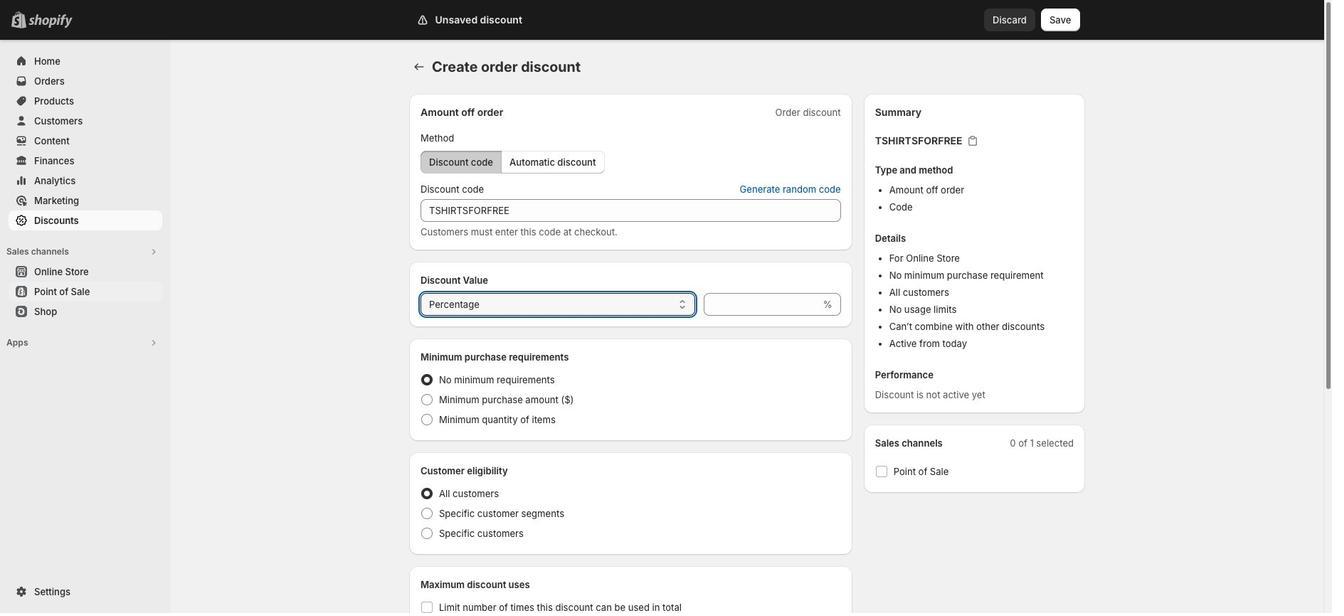 Task type: locate. For each thing, give the bounding box(es) containing it.
None text field
[[421, 199, 841, 222], [704, 293, 821, 316], [421, 199, 841, 222], [704, 293, 821, 316]]

shopify image
[[28, 14, 73, 28]]



Task type: vqa. For each thing, say whether or not it's contained in the screenshot.
'dialog'
no



